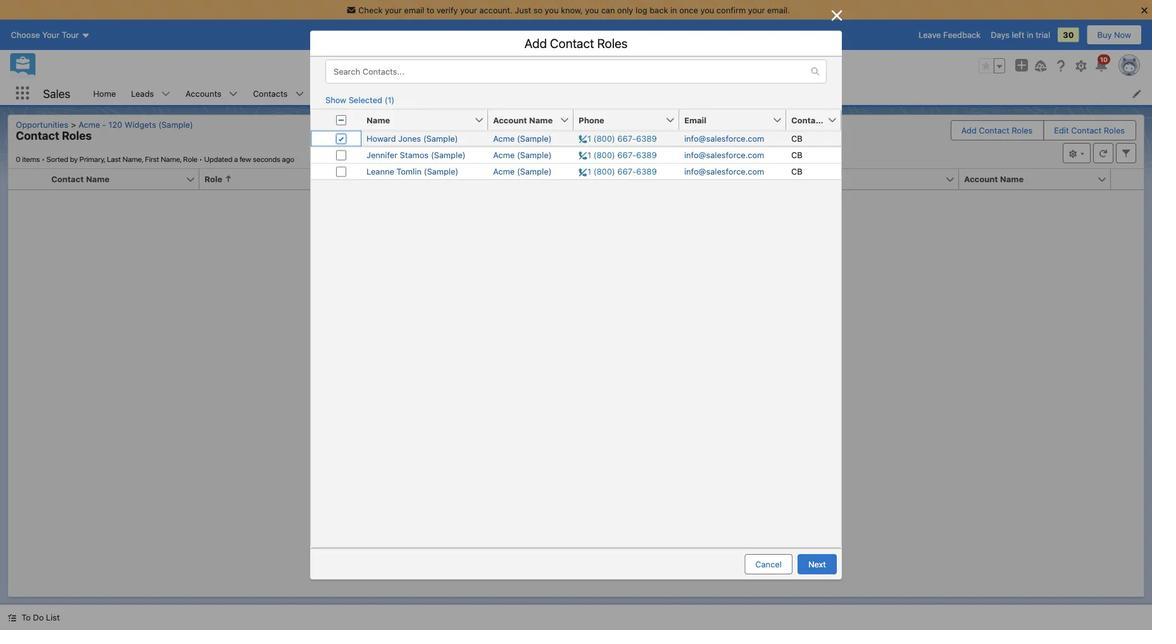 Task type: describe. For each thing, give the bounding box(es) containing it.
contact inside button
[[51, 174, 84, 184]]

email.
[[767, 5, 790, 15]]

next
[[808, 560, 826, 569]]

edit contact roles
[[1054, 126, 1125, 135]]

roles up action image
[[1104, 126, 1125, 135]]

account for the right account name element
[[964, 174, 998, 184]]

0 vertical spatial in
[[670, 5, 677, 15]]

role button
[[199, 169, 337, 189]]

sales
[[43, 87, 70, 100]]

a
[[234, 154, 238, 163]]

ago
[[282, 154, 294, 163]]

tomlin
[[397, 167, 422, 176]]

last
[[107, 154, 121, 163]]

accounts link
[[178, 82, 229, 105]]

phone for bottom phone button
[[660, 174, 686, 184]]

0 vertical spatial phone element
[[574, 110, 687, 131]]

howard
[[367, 134, 396, 143]]

do
[[33, 613, 44, 623]]

click to dial disabled image for jennifer stamos (sample)
[[579, 150, 657, 160]]

cb for jennifer stamos (sample)
[[791, 150, 803, 160]]

jennifer
[[367, 150, 398, 160]]

opportunities link inside contact roles|contact roles|list view element
[[16, 120, 73, 129]]

text default image
[[811, 67, 820, 76]]

click to dial disabled image for howard jones (sample)
[[579, 134, 657, 144]]

account name button for the right account name element
[[959, 169, 1097, 189]]

name inside 'button'
[[367, 115, 390, 125]]

leave feedback
[[919, 30, 981, 40]]

phone element inside contact roles|contact roles|list view element
[[655, 169, 815, 190]]

email for email button inside contact roles|contact roles|list view element
[[812, 174, 834, 184]]

name for the topmost account name element
[[529, 115, 553, 125]]

contacts list item
[[245, 82, 312, 105]]

1 horizontal spatial account name element
[[959, 169, 1119, 190]]

stamos
[[400, 150, 429, 160]]

contact name button
[[46, 169, 185, 189]]

jones
[[398, 134, 421, 143]]

leave feedback link
[[919, 30, 981, 40]]

item number image
[[8, 169, 46, 189]]

account name for account name "button" within recently viewed grid
[[493, 115, 553, 125]]

acme (sample) for howard jones (sample)
[[493, 134, 552, 143]]

selected
[[349, 95, 382, 104]]

primary,
[[80, 154, 105, 163]]

items
[[22, 154, 40, 163]]

to
[[22, 613, 31, 623]]

info@salesforce.com link for jennifer stamos (sample)
[[684, 150, 764, 160]]

item number element
[[8, 169, 46, 190]]

list view controls image
[[1063, 143, 1091, 163]]

check
[[358, 5, 383, 15]]

opportunities list item
[[312, 82, 396, 105]]

can
[[601, 5, 615, 15]]

120
[[108, 120, 122, 129]]

so
[[534, 5, 543, 15]]

3 your from the left
[[748, 5, 765, 15]]

trial
[[1036, 30, 1050, 40]]

opportunities inside contact roles|contact roles|list view element
[[16, 120, 68, 129]]

recently viewed grid
[[311, 110, 849, 180]]

email
[[404, 5, 424, 15]]

accounts list item
[[178, 82, 245, 105]]

days left in trial
[[991, 30, 1050, 40]]

role element
[[199, 169, 359, 190]]

to
[[427, 5, 434, 15]]

-
[[102, 120, 106, 129]]

by
[[70, 154, 78, 163]]

confirm
[[717, 5, 746, 15]]

action image
[[1111, 169, 1144, 189]]

name for "contact name" element at the top of page
[[86, 174, 110, 184]]

leanne tomlin (sample)
[[367, 167, 459, 176]]

name for the right account name element
[[1000, 174, 1024, 184]]

jennifer stamos (sample) link
[[367, 150, 466, 160]]

leave
[[919, 30, 941, 40]]

leads
[[131, 89, 154, 98]]

acme (sample) for jennifer stamos (sample)
[[493, 150, 552, 160]]

edit contact roles button
[[1044, 121, 1135, 140]]

0
[[16, 154, 20, 163]]

1 name, from the left
[[123, 154, 143, 163]]

to do list
[[22, 613, 60, 623]]

0 vertical spatial add
[[525, 36, 547, 50]]

contact roles
[[16, 129, 92, 142]]

accounts
[[186, 89, 221, 98]]

home
[[93, 89, 116, 98]]

howard jones (sample) link
[[367, 134, 458, 144]]

widgets
[[125, 120, 156, 129]]

Search Contacts... text field
[[326, 60, 811, 83]]

inverse image
[[829, 8, 845, 23]]

cancel
[[755, 560, 782, 569]]

acme for howard jones (sample)
[[493, 134, 515, 143]]

0 vertical spatial role
[[183, 154, 198, 163]]

info@salesforce.com link for howard jones (sample)
[[684, 134, 764, 144]]

show
[[325, 95, 346, 104]]

30
[[1063, 30, 1074, 40]]

roles left the edit
[[1012, 126, 1033, 135]]

acme for jennifer stamos (sample)
[[493, 150, 515, 160]]

check your email to verify your account. just so you know, you can only log back in once you confirm your email.
[[358, 5, 790, 15]]

once
[[679, 5, 698, 15]]

2 your from the left
[[460, 5, 477, 15]]

to do list button
[[0, 605, 67, 631]]

add inside button
[[962, 126, 977, 135]]

contact roles|contact roles|list view element
[[8, 115, 1145, 598]]

acme (sample) link for howard jones (sample)
[[493, 134, 552, 144]]

0 items • sorted by primary, last name, first name, role • updated a few seconds ago
[[16, 154, 294, 163]]

add contact roles button
[[951, 121, 1043, 140]]

back
[[650, 5, 668, 15]]

1 horizontal spatial email element
[[807, 169, 967, 190]]

(sample) inside contact roles|contact roles|list view element
[[158, 120, 193, 129]]



Task type: vqa. For each thing, say whether or not it's contained in the screenshot.
Progress Bar image
no



Task type: locate. For each thing, give the bounding box(es) containing it.
phone element
[[574, 110, 687, 131], [655, 169, 815, 190]]

account inside contact roles|contact roles|list view element
[[964, 174, 998, 184]]

list containing home
[[86, 82, 1152, 105]]

2 vertical spatial cb
[[791, 167, 803, 176]]

cb for leanne tomlin (sample)
[[791, 167, 803, 176]]

1 vertical spatial opportunities link
[[16, 120, 73, 129]]

1 vertical spatial acme (sample)
[[493, 150, 552, 160]]

email element
[[679, 110, 794, 131], [807, 169, 967, 190]]

1 horizontal spatial phone
[[660, 174, 686, 184]]

phone inside contact roles|contact roles|list view element
[[660, 174, 686, 184]]

• left "updated"
[[199, 154, 202, 163]]

•
[[41, 154, 45, 163], [199, 154, 202, 163]]

account name for account name "button" inside the contact roles|contact roles|list view element
[[964, 174, 1024, 184]]

phone inside recently viewed grid
[[579, 115, 604, 125]]

0 horizontal spatial your
[[385, 5, 402, 15]]

0 vertical spatial account
[[493, 115, 527, 125]]

name, right last
[[123, 154, 143, 163]]

account name button down 'list view controls' image
[[959, 169, 1097, 189]]

acme (sample) link
[[493, 134, 552, 144], [493, 150, 552, 160], [493, 167, 552, 177]]

0 vertical spatial phone
[[579, 115, 604, 125]]

1 vertical spatial email button
[[807, 169, 945, 189]]

cancel button
[[745, 554, 793, 575]]

jennifer stamos (sample)
[[367, 150, 466, 160]]

1 horizontal spatial account name button
[[959, 169, 1097, 189]]

name down add contact roles button
[[1000, 174, 1024, 184]]

1 horizontal spatial email
[[812, 174, 834, 184]]

1 vertical spatial in
[[1027, 30, 1034, 40]]

2 cb from the top
[[791, 150, 803, 160]]

0 horizontal spatial account
[[493, 115, 527, 125]]

buy now
[[1098, 30, 1131, 40]]

1 horizontal spatial •
[[199, 154, 202, 163]]

2 click to dial disabled image from the top
[[579, 150, 657, 160]]

cb for howard jones (sample)
[[791, 134, 803, 143]]

0 horizontal spatial email element
[[679, 110, 794, 131]]

roles up by
[[62, 129, 92, 142]]

your left email.
[[748, 5, 765, 15]]

1 cb from the top
[[791, 134, 803, 143]]

1 click to dial disabled image from the top
[[579, 134, 657, 144]]

account up the primary
[[493, 115, 527, 125]]

you right so
[[545, 5, 559, 15]]

2 vertical spatial info@salesforce.com link
[[684, 167, 764, 177]]

account inside recently viewed grid
[[493, 115, 527, 125]]

0 vertical spatial email
[[684, 115, 707, 125]]

3 info@salesforce.com link from the top
[[684, 167, 764, 177]]

show selected ( 1 )
[[325, 95, 395, 104]]

info@salesforce.com for jennifer stamos (sample)
[[684, 150, 764, 160]]

role left "updated"
[[183, 154, 198, 163]]

0 vertical spatial add contact roles
[[525, 36, 628, 50]]

email inside recently viewed grid
[[684, 115, 707, 125]]

info@salesforce.com link for leanne tomlin (sample)
[[684, 167, 764, 177]]

add
[[525, 36, 547, 50], [962, 126, 977, 135]]

name
[[367, 115, 390, 125], [529, 115, 553, 125], [86, 174, 110, 184], [1000, 174, 1024, 184]]

2 info@salesforce.com link from the top
[[684, 150, 764, 160]]

1 horizontal spatial email button
[[807, 169, 945, 189]]

acme (sample)
[[493, 134, 552, 143], [493, 150, 552, 160], [493, 167, 552, 176]]

0 horizontal spatial •
[[41, 154, 45, 163]]

phone button
[[574, 110, 665, 130], [655, 169, 793, 189]]

account for the topmost account name element
[[493, 115, 527, 125]]

you
[[545, 5, 559, 15], [585, 5, 599, 15], [700, 5, 714, 15]]

acme
[[78, 120, 100, 129], [493, 134, 515, 143], [493, 150, 515, 160], [493, 167, 515, 176]]

add contact roles inside add contact roles button
[[962, 126, 1033, 135]]

seconds
[[253, 154, 280, 163]]

action element
[[1111, 169, 1144, 190]]

few
[[240, 154, 251, 163]]

0 horizontal spatial add contact roles
[[525, 36, 628, 50]]

1 you from the left
[[545, 5, 559, 15]]

next button
[[798, 554, 837, 575]]

2 name, from the left
[[161, 154, 182, 163]]

days
[[991, 30, 1010, 40]]

0 vertical spatial phone button
[[574, 110, 665, 130]]

you right the once
[[700, 5, 714, 15]]

email button inside contact roles|contact roles|list view element
[[807, 169, 945, 189]]

your left email
[[385, 5, 402, 15]]

0 vertical spatial opportunities
[[319, 89, 372, 98]]

0 vertical spatial opportunities link
[[312, 82, 379, 105]]

2 you from the left
[[585, 5, 599, 15]]

contacts link
[[245, 82, 295, 105]]

list item
[[462, 82, 515, 105]]

account down add contact roles button
[[964, 174, 998, 184]]

phone for phone button in recently viewed grid
[[579, 115, 604, 125]]

account name element down 'search contacts...' text field in the top of the page
[[488, 110, 581, 131]]

account name up the primary
[[493, 115, 553, 125]]

account name element
[[488, 110, 581, 131], [959, 169, 1119, 190]]

know,
[[561, 5, 583, 15]]

3 you from the left
[[700, 5, 714, 15]]

2 horizontal spatial you
[[700, 5, 714, 15]]

email for email button inside recently viewed grid
[[684, 115, 707, 125]]

feedback
[[943, 30, 981, 40]]

1 vertical spatial click to dial disabled image
[[579, 150, 657, 160]]

2 vertical spatial info@salesforce.com
[[684, 167, 764, 176]]

1 vertical spatial info@salesforce.com
[[684, 150, 764, 160]]

cell
[[311, 110, 361, 131]]

1 vertical spatial acme (sample) link
[[493, 150, 552, 160]]

text default image
[[8, 614, 16, 623]]

1 horizontal spatial add
[[962, 126, 977, 135]]

1 vertical spatial opportunities
[[16, 120, 68, 129]]

(
[[385, 95, 388, 104]]

1 vertical spatial phone button
[[655, 169, 793, 189]]

buy
[[1098, 30, 1112, 40]]

log
[[636, 5, 647, 15]]

0 horizontal spatial email
[[684, 115, 707, 125]]

opportunities link left (
[[312, 82, 379, 105]]

1 vertical spatial email element
[[807, 169, 967, 190]]

1 vertical spatial account
[[964, 174, 998, 184]]

opportunities left (
[[319, 89, 372, 98]]

info@salesforce.com link
[[684, 134, 764, 144], [684, 150, 764, 160], [684, 167, 764, 177]]

2 acme (sample) from the top
[[493, 150, 552, 160]]

account name down add contact roles button
[[964, 174, 1024, 184]]

0 vertical spatial acme (sample) link
[[493, 134, 552, 144]]

opportunities inside list item
[[319, 89, 372, 98]]

contact owner alias element
[[786, 110, 849, 131]]

3 cb from the top
[[791, 167, 803, 176]]

1 horizontal spatial role
[[204, 174, 222, 184]]

your
[[385, 5, 402, 15], [460, 5, 477, 15], [748, 5, 765, 15]]

account name button
[[488, 110, 560, 130], [959, 169, 1097, 189]]

your right verify
[[460, 5, 477, 15]]

contact name element
[[46, 169, 207, 190]]

0 vertical spatial account name element
[[488, 110, 581, 131]]

1 vertical spatial phone element
[[655, 169, 815, 190]]

1 vertical spatial account name button
[[959, 169, 1097, 189]]

account name button inside contact roles|contact roles|list view element
[[959, 169, 1097, 189]]

cell inside recently viewed grid
[[311, 110, 361, 131]]

1 horizontal spatial opportunities
[[319, 89, 372, 98]]

0 horizontal spatial name,
[[123, 154, 143, 163]]

1 your from the left
[[385, 5, 402, 15]]

2 acme (sample) link from the top
[[493, 150, 552, 160]]

account name inside recently viewed grid
[[493, 115, 553, 125]]

acme - 120 widgets (sample)
[[78, 120, 193, 129]]

0 vertical spatial email element
[[679, 110, 794, 131]]

role down "updated"
[[204, 174, 222, 184]]

title button
[[351, 169, 489, 189]]

1 vertical spatial account name
[[964, 174, 1024, 184]]

name button
[[361, 110, 474, 130]]

2 vertical spatial acme (sample)
[[493, 167, 552, 176]]

3 acme (sample) link from the top
[[493, 167, 552, 177]]

opportunities
[[319, 89, 372, 98], [16, 120, 68, 129]]

info@salesforce.com for howard jones (sample)
[[684, 134, 764, 143]]

1 vertical spatial info@salesforce.com link
[[684, 150, 764, 160]]

name inside button
[[86, 174, 110, 184]]

opportunities down sales
[[16, 120, 68, 129]]

1 vertical spatial cb
[[791, 150, 803, 160]]

account name button inside recently viewed grid
[[488, 110, 560, 130]]

acme for leanne tomlin (sample)
[[493, 167, 515, 176]]

phone button inside recently viewed grid
[[574, 110, 665, 130]]

0 horizontal spatial you
[[545, 5, 559, 15]]

1 horizontal spatial account name
[[964, 174, 1024, 184]]

cb
[[791, 134, 803, 143], [791, 150, 803, 160], [791, 167, 803, 176]]

add contact roles
[[525, 36, 628, 50], [962, 126, 1033, 135]]

title element
[[351, 169, 511, 190]]

2 vertical spatial click to dial disabled image
[[579, 167, 657, 177]]

contacts
[[253, 89, 288, 98]]

email inside contact roles|contact roles|list view element
[[812, 174, 834, 184]]

2 • from the left
[[199, 154, 202, 163]]

name down primary,
[[86, 174, 110, 184]]

0 horizontal spatial role
[[183, 154, 198, 163]]

1 horizontal spatial account
[[964, 174, 998, 184]]

acme (sample) link for leanne tomlin (sample)
[[493, 167, 552, 177]]

acme - 120 widgets (sample) link
[[73, 120, 198, 129]]

2 info@salesforce.com from the top
[[684, 150, 764, 160]]

you left 'can'
[[585, 5, 599, 15]]

click to dial disabled image
[[579, 134, 657, 144], [579, 150, 657, 160], [579, 167, 657, 177]]

primary element
[[503, 169, 663, 190]]

0 vertical spatial acme (sample)
[[493, 134, 552, 143]]

just
[[515, 5, 531, 15]]

title
[[356, 174, 375, 184]]

email
[[684, 115, 707, 125], [812, 174, 834, 184]]

1 horizontal spatial your
[[460, 5, 477, 15]]

1 acme (sample) from the top
[[493, 134, 552, 143]]

0 horizontal spatial opportunities
[[16, 120, 68, 129]]

0 vertical spatial account name button
[[488, 110, 560, 130]]

1 • from the left
[[41, 154, 45, 163]]

acme inside contact roles|contact roles|list view element
[[78, 120, 100, 129]]

group
[[979, 58, 1005, 73]]

0 vertical spatial click to dial disabled image
[[579, 134, 657, 144]]

only
[[617, 5, 633, 15]]

account
[[493, 115, 527, 125], [964, 174, 998, 184]]

account name button up the primary
[[488, 110, 560, 130]]

home link
[[86, 82, 123, 105]]

1 horizontal spatial you
[[585, 5, 599, 15]]

3 acme (sample) from the top
[[493, 167, 552, 176]]

acme (sample) link for jennifer stamos (sample)
[[493, 150, 552, 160]]

1 info@salesforce.com from the top
[[684, 134, 764, 143]]

1 vertical spatial add
[[962, 126, 977, 135]]

sorted
[[46, 154, 68, 163]]

0 vertical spatial info@salesforce.com link
[[684, 134, 764, 144]]

in right back at the top right
[[670, 5, 677, 15]]

opportunities link
[[312, 82, 379, 105], [16, 120, 73, 129]]

account name
[[493, 115, 553, 125], [964, 174, 1024, 184]]

0 vertical spatial email button
[[679, 110, 772, 130]]

1 vertical spatial role
[[204, 174, 222, 184]]

email button inside recently viewed grid
[[679, 110, 772, 130]]

leanne tomlin (sample) link
[[367, 167, 459, 177]]

3 info@salesforce.com from the top
[[684, 167, 764, 176]]

list
[[46, 613, 60, 623]]

account name button for the topmost account name element
[[488, 110, 560, 130]]

acme (sample) for leanne tomlin (sample)
[[493, 167, 552, 176]]

first
[[145, 154, 159, 163]]

0 horizontal spatial in
[[670, 5, 677, 15]]

0 vertical spatial info@salesforce.com
[[684, 134, 764, 143]]

)
[[392, 95, 395, 104]]

0 vertical spatial cb
[[791, 134, 803, 143]]

1 horizontal spatial in
[[1027, 30, 1034, 40]]

3 click to dial disabled image from the top
[[579, 167, 657, 177]]

buy now button
[[1087, 25, 1142, 45]]

1 vertical spatial email
[[812, 174, 834, 184]]

opportunities link down sales
[[16, 120, 73, 129]]

1
[[388, 95, 392, 104]]

howard jones (sample)
[[367, 134, 458, 143]]

name, right 'first'
[[161, 154, 182, 163]]

click to dial disabled image for leanne tomlin (sample)
[[579, 167, 657, 177]]

role inside button
[[204, 174, 222, 184]]

0 horizontal spatial phone
[[579, 115, 604, 125]]

in right left
[[1027, 30, 1034, 40]]

now
[[1114, 30, 1131, 40]]

contact roles status
[[16, 154, 204, 163]]

0 horizontal spatial opportunities link
[[16, 120, 73, 129]]

1 vertical spatial phone
[[660, 174, 686, 184]]

in
[[670, 5, 677, 15], [1027, 30, 1034, 40]]

name up howard
[[367, 115, 390, 125]]

1 horizontal spatial name,
[[161, 154, 182, 163]]

info@salesforce.com for leanne tomlin (sample)
[[684, 167, 764, 176]]

leanne
[[367, 167, 394, 176]]

2 vertical spatial acme (sample) link
[[493, 167, 552, 177]]

• right items
[[41, 154, 45, 163]]

name element
[[361, 110, 496, 131]]

1 acme (sample) link from the top
[[493, 134, 552, 144]]

email button for right email element
[[807, 169, 945, 189]]

updated
[[204, 154, 232, 163]]

contact name
[[51, 174, 110, 184]]

1 vertical spatial account name element
[[959, 169, 1119, 190]]

1 info@salesforce.com link from the top
[[684, 134, 764, 144]]

leads list item
[[123, 82, 178, 105]]

info@salesforce.com
[[684, 134, 764, 143], [684, 150, 764, 160], [684, 167, 764, 176]]

2 horizontal spatial your
[[748, 5, 765, 15]]

account name element down 'list view controls' image
[[959, 169, 1119, 190]]

name down 'search contacts...' text field in the top of the page
[[529, 115, 553, 125]]

leads link
[[123, 82, 162, 105]]

verify
[[437, 5, 458, 15]]

0 horizontal spatial email button
[[679, 110, 772, 130]]

0 horizontal spatial account name element
[[488, 110, 581, 131]]

name,
[[123, 154, 143, 163], [161, 154, 182, 163]]

list
[[86, 82, 1152, 105]]

left
[[1012, 30, 1025, 40]]

email button
[[679, 110, 772, 130], [807, 169, 945, 189]]

contact
[[550, 36, 594, 50], [979, 126, 1010, 135], [1071, 126, 1102, 135], [16, 129, 59, 142], [51, 174, 84, 184]]

1 horizontal spatial add contact roles
[[962, 126, 1033, 135]]

1 vertical spatial add contact roles
[[962, 126, 1033, 135]]

account name inside contact roles|contact roles|list view element
[[964, 174, 1024, 184]]

roles down 'can'
[[597, 36, 628, 50]]

primary
[[508, 174, 541, 184]]

edit
[[1054, 126, 1069, 135]]

email button for email element to the left
[[679, 110, 772, 130]]

1 horizontal spatial opportunities link
[[312, 82, 379, 105]]

account.
[[479, 5, 513, 15]]

0 horizontal spatial account name
[[493, 115, 553, 125]]

0 vertical spatial account name
[[493, 115, 553, 125]]

0 horizontal spatial account name button
[[488, 110, 560, 130]]

0 horizontal spatial add
[[525, 36, 547, 50]]



